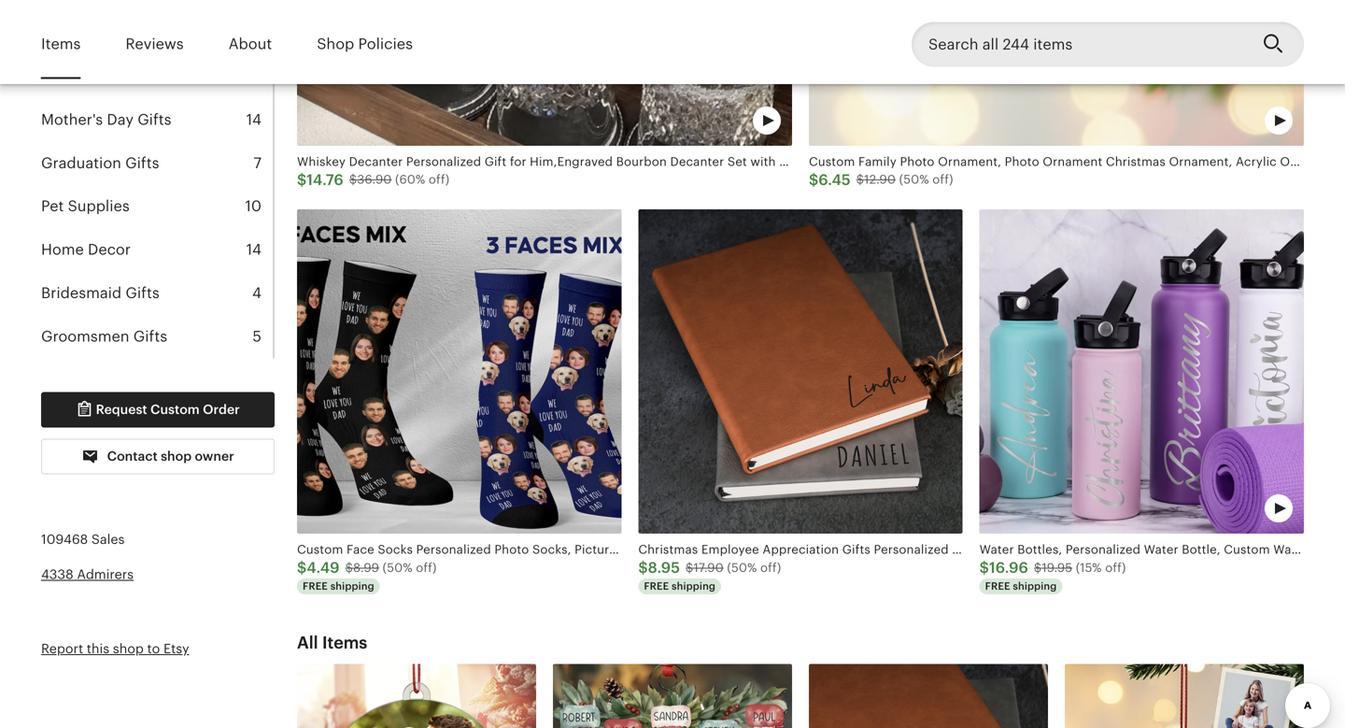 Task type: locate. For each thing, give the bounding box(es) containing it.
groomsmen
[[41, 328, 130, 345]]

$ right 8.95
[[686, 561, 694, 575]]

custom family photo ornament, photo ornament christmas ornament, acrylic ornament,  $ 6.45 $ 12.90 (50% off)
[[809, 155, 1346, 188]]

home decor
[[41, 241, 131, 258]]

0 horizontal spatial christmas
[[41, 24, 113, 41]]

2 shipping from the left
[[672, 580, 716, 592]]

1 vertical spatial christmas
[[1107, 155, 1166, 169]]

about link
[[229, 22, 272, 66]]

7 tab from the top
[[41, 272, 273, 315]]

1 bourbon from the left
[[617, 155, 667, 169]]

14 down the 21
[[246, 111, 262, 128]]

this
[[87, 641, 109, 656]]

home
[[41, 241, 84, 258]]

19.95
[[1043, 561, 1073, 575]]

decanter left set,
[[961, 155, 1015, 169]]

custom inside custom family photo ornament, photo ornament christmas ornament, acrylic ornament,  $ 6.45 $ 12.90 (50% off)
[[809, 155, 856, 169]]

(50% for 8.95
[[728, 561, 758, 575]]

for left women
[[79, 68, 99, 85]]

day
[[107, 111, 134, 128]]

1 shipping from the left
[[331, 580, 375, 592]]

with
[[751, 155, 776, 169]]

tab up bridesmaid gifts
[[41, 228, 273, 272]]

tab down women
[[41, 98, 273, 141]]

photo left ornament
[[1005, 155, 1040, 169]]

$ right 16.96
[[1035, 561, 1043, 575]]

0 horizontal spatial custom
[[151, 402, 200, 417]]

free for 8.95
[[644, 580, 669, 592]]

off) right 17.90
[[761, 561, 782, 575]]

2 horizontal spatial free
[[986, 580, 1011, 592]]

free inside $ 4.49 $ 8.99 (50% off) free shipping
[[303, 580, 328, 592]]

(50% inside custom family photo ornament, photo ornament christmas ornament, acrylic ornament,  $ 6.45 $ 12.90 (50% off)
[[900, 173, 930, 187]]

custom
[[809, 155, 856, 169], [151, 402, 200, 417]]

(50% right 17.90
[[728, 561, 758, 575]]

gifts right the day on the top left of the page
[[138, 111, 172, 128]]

0 vertical spatial shop
[[161, 448, 192, 463]]

1 tab from the top
[[41, 11, 273, 55]]

gifts for bridesmaid gifts
[[126, 285, 160, 301]]

shop left to
[[113, 641, 144, 656]]

etsy
[[164, 641, 189, 656]]

off) down glasses,personalized
[[933, 173, 954, 187]]

4 tab from the top
[[41, 141, 273, 185]]

17.90
[[694, 561, 724, 575]]

1 horizontal spatial photo
[[1005, 155, 1040, 169]]

off) right 8.99
[[416, 561, 437, 575]]

14
[[246, 111, 262, 128], [246, 241, 262, 258]]

109468
[[41, 532, 88, 547]]

decanter left set
[[671, 155, 725, 169]]

$ left 8.99
[[297, 559, 307, 576]]

3 free from the left
[[986, 580, 1011, 592]]

1 horizontal spatial custom
[[809, 155, 856, 169]]

(50% inside $ 8.95 $ 17.90 (50% off) free shipping
[[728, 561, 758, 575]]

photo right the family at top right
[[901, 155, 935, 169]]

tab up women
[[41, 11, 273, 55]]

items
[[41, 36, 81, 52], [322, 633, 368, 652]]

tab up decor
[[41, 185, 273, 228]]

shipping down 17.90
[[672, 580, 716, 592]]

0 horizontal spatial free
[[303, 580, 328, 592]]

2 horizontal spatial shipping
[[1014, 580, 1058, 592]]

custom up 6.45
[[809, 155, 856, 169]]

gifts down the day on the top left of the page
[[125, 155, 159, 171]]

5 tab from the top
[[41, 185, 273, 228]]

1 horizontal spatial ornament,
[[1170, 155, 1233, 169]]

ornament, left set,
[[939, 155, 1002, 169]]

1 horizontal spatial free
[[644, 580, 669, 592]]

free inside $ 8.95 $ 17.90 (50% off) free shipping
[[644, 580, 669, 592]]

0 horizontal spatial items
[[41, 36, 81, 52]]

personalized journal, journals and notebooks, custom journal, employee christmas gifts, personalized notebook, leather journal for women image
[[809, 664, 1049, 728]]

tab down reviews
[[41, 55, 273, 98]]

0 horizontal spatial (50%
[[383, 561, 413, 575]]

shipping inside the $ 16.96 $ 19.95 (15% off) free shipping
[[1014, 580, 1058, 592]]

bourbon right him,engraved
[[617, 155, 667, 169]]

free down "4.49"
[[303, 580, 328, 592]]

1 vertical spatial 14
[[246, 241, 262, 258]]

bourbon up 6.45
[[780, 155, 830, 169]]

tab down decor
[[41, 272, 273, 315]]

photo
[[901, 155, 935, 169], [1005, 155, 1040, 169]]

2 free from the left
[[644, 580, 669, 592]]

policies
[[358, 36, 413, 52]]

decanter right retirement
[[1114, 155, 1168, 169]]

1 ornament, from the left
[[939, 155, 1002, 169]]

supplies
[[68, 198, 130, 215]]

shipping inside $ 8.95 $ 17.90 (50% off) free shipping
[[672, 580, 716, 592]]

off) down personalized
[[429, 173, 450, 187]]

christmas inside sections tab list
[[41, 24, 113, 41]]

for right gift
[[510, 155, 527, 169]]

off) inside $ 8.95 $ 17.90 (50% off) free shipping
[[761, 561, 782, 575]]

bourbon
[[617, 155, 667, 169], [780, 155, 830, 169]]

owner
[[195, 448, 234, 463]]

6 tab from the top
[[41, 228, 273, 272]]

0 horizontal spatial for
[[79, 68, 99, 85]]

custom left order
[[151, 402, 200, 417]]

6.45
[[819, 171, 851, 188]]

shop left owner
[[161, 448, 192, 463]]

4
[[252, 285, 262, 301]]

tab down bridesmaid gifts
[[41, 315, 273, 358]]

ornament,
[[939, 155, 1002, 169], [1170, 155, 1233, 169], [1281, 155, 1345, 169]]

tab down the day on the top left of the page
[[41, 141, 273, 185]]

2 14 from the top
[[246, 241, 262, 258]]

4338 admirers link
[[41, 567, 134, 582]]

report
[[41, 641, 83, 656]]

(50% down glasses,personalized
[[900, 173, 930, 187]]

shipping
[[331, 580, 375, 592], [672, 580, 716, 592], [1014, 580, 1058, 592]]

3 tab from the top
[[41, 98, 273, 141]]

$ left 17.90
[[639, 559, 648, 576]]

decanter
[[349, 155, 403, 169], [671, 155, 725, 169], [961, 155, 1015, 169], [1114, 155, 1168, 169]]

1 horizontal spatial christmas
[[1107, 155, 1166, 169]]

(50% right 8.99
[[383, 561, 413, 575]]

sections tab list
[[41, 0, 275, 358]]

0 vertical spatial for
[[79, 68, 99, 85]]

for
[[79, 68, 99, 85], [510, 155, 527, 169]]

12.90
[[865, 173, 896, 187]]

ornament, left "acrylic"
[[1170, 155, 1233, 169]]

off) right (15%
[[1106, 561, 1127, 575]]

graduation gifts
[[41, 155, 159, 171]]

3 shipping from the left
[[1014, 580, 1058, 592]]

contact shop owner button
[[41, 439, 275, 474]]

christmas up gifts for women
[[41, 24, 113, 41]]

$ 16.96 $ 19.95 (15% off) free shipping
[[980, 559, 1127, 592]]

0 vertical spatial items
[[41, 36, 81, 52]]

shipping down 8.99
[[331, 580, 375, 592]]

10
[[245, 198, 262, 215]]

gifts
[[117, 24, 151, 41], [41, 68, 75, 85], [138, 111, 172, 128], [125, 155, 159, 171], [126, 285, 160, 301], [133, 328, 167, 345]]

0 horizontal spatial photo
[[901, 155, 935, 169]]

$ left 12.90
[[809, 171, 819, 188]]

$ right 14.76
[[349, 173, 357, 187]]

custom family photo ornament, photo ornament christmas ornament, acrylic ornament, picture ornament, personalized ornaments, family ornament image
[[809, 0, 1305, 146]]

off)
[[429, 173, 450, 187], [933, 173, 954, 187], [416, 561, 437, 575], [761, 561, 782, 575], [1106, 561, 1127, 575]]

all
[[297, 633, 318, 652]]

1 horizontal spatial shipping
[[672, 580, 716, 592]]

glasses,personalized
[[834, 155, 958, 169]]

3 decanter from the left
[[961, 155, 1015, 169]]

shipping down 19.95
[[1014, 580, 1058, 592]]

whiskey
[[297, 155, 346, 169]]

2 horizontal spatial (50%
[[900, 173, 930, 187]]

2 horizontal spatial ornament,
[[1281, 155, 1345, 169]]

tab containing graduation gifts
[[41, 141, 273, 185]]

0 vertical spatial 14
[[246, 111, 262, 128]]

tab containing bridesmaid gifts
[[41, 272, 273, 315]]

off) inside $ 4.49 $ 8.99 (50% off) free shipping
[[416, 561, 437, 575]]

contact shop owner
[[104, 448, 234, 463]]

whiskey decanter personalized gift for him,engraved bourbon decanter set with bourbon glasses,personalized decanter set, retirement decanter $ 14.76 $ 36.90 (60% off)
[[297, 155, 1168, 188]]

8 tab from the top
[[41, 315, 273, 358]]

off) for 8.95
[[761, 561, 782, 575]]

0 vertical spatial custom
[[809, 155, 856, 169]]

14 down 10
[[246, 241, 262, 258]]

1 14 from the top
[[246, 111, 262, 128]]

0 horizontal spatial shipping
[[331, 580, 375, 592]]

christmas
[[41, 24, 113, 41], [1107, 155, 1166, 169]]

gift
[[485, 155, 507, 169]]

gifts down decor
[[126, 285, 160, 301]]

free inside the $ 16.96 $ 19.95 (15% off) free shipping
[[986, 580, 1011, 592]]

reviews link
[[126, 22, 184, 66]]

1 horizontal spatial shop
[[161, 448, 192, 463]]

custom face socks personalized photo socks, picture socks customized funny photo gift for him, her or best friends, personalized gift father image
[[297, 209, 622, 534]]

off) for 16.96
[[1106, 561, 1127, 575]]

2 decanter from the left
[[671, 155, 725, 169]]

christmas right ornament
[[1107, 155, 1166, 169]]

1 photo from the left
[[901, 155, 935, 169]]

gifts right groomsmen
[[133, 328, 167, 345]]

(50% inside $ 4.49 $ 8.99 (50% off) free shipping
[[383, 561, 413, 575]]

personalized family christmas decoration, christmas stocking ornament, stockings on fireplace, christmas gift, christmas tree ornament image
[[553, 664, 793, 728]]

gifts for graduation gifts
[[125, 155, 159, 171]]

items up gifts for women
[[41, 36, 81, 52]]

1 free from the left
[[303, 580, 328, 592]]

(50% for 4.49
[[383, 561, 413, 575]]

shipping for 8.95
[[672, 580, 716, 592]]

1 horizontal spatial for
[[510, 155, 527, 169]]

(60%
[[395, 173, 426, 187]]

bridesmaid
[[41, 285, 122, 301]]

0 horizontal spatial ornament,
[[939, 155, 1002, 169]]

1 vertical spatial for
[[510, 155, 527, 169]]

14 for mother's day gifts
[[246, 111, 262, 128]]

0 horizontal spatial bourbon
[[617, 155, 667, 169]]

tab containing home decor
[[41, 228, 273, 272]]

gifts up women
[[117, 24, 151, 41]]

photo ornament christmas ornament, acrylic ornament, custom family photo ornament, acrylic picture ornament, family ornaments, xmas gift image
[[1066, 664, 1305, 728]]

items link
[[41, 22, 81, 66]]

free
[[303, 580, 328, 592], [644, 580, 669, 592], [986, 580, 1011, 592]]

ornament, right "acrylic"
[[1281, 155, 1345, 169]]

gifts for women
[[41, 68, 157, 85]]

0 vertical spatial christmas
[[41, 24, 113, 41]]

christmas employee appreciation gifts personalized leather journal, journal with name, lined journal, personalized notebook, office gifts image
[[639, 209, 963, 534]]

tab
[[41, 11, 273, 55], [41, 55, 273, 98], [41, 98, 273, 141], [41, 141, 273, 185], [41, 185, 273, 228], [41, 228, 273, 272], [41, 272, 273, 315], [41, 315, 273, 358]]

free down 16.96
[[986, 580, 1011, 592]]

off) for 4.49
[[416, 561, 437, 575]]

all items
[[297, 633, 368, 652]]

free for 16.96
[[986, 580, 1011, 592]]

water bottles, personalized water bottle, custom water bottle, laser engraved, drink bottle, gifts for her, him, sports water bottle image
[[980, 209, 1305, 534]]

(50%
[[900, 173, 930, 187], [383, 561, 413, 575], [728, 561, 758, 575]]

items right 'all' on the bottom left of the page
[[322, 633, 368, 652]]

free down 8.95
[[644, 580, 669, 592]]

2 tab from the top
[[41, 55, 273, 98]]

christmas inside custom family photo ornament, photo ornament christmas ornament, acrylic ornament,  $ 6.45 $ 12.90 (50% off)
[[1107, 155, 1166, 169]]

4 decanter from the left
[[1114, 155, 1168, 169]]

0 horizontal spatial shop
[[113, 641, 144, 656]]

4.49
[[307, 559, 340, 576]]

mother's
[[41, 111, 103, 128]]

1 vertical spatial items
[[322, 633, 368, 652]]

decanter up 36.90
[[349, 155, 403, 169]]

$
[[297, 171, 307, 188], [809, 171, 819, 188], [349, 173, 357, 187], [857, 173, 865, 187], [297, 559, 307, 576], [639, 559, 648, 576], [980, 559, 990, 576], [345, 561, 353, 575], [686, 561, 694, 575], [1035, 561, 1043, 575]]

1 vertical spatial shop
[[113, 641, 144, 656]]

1 horizontal spatial bourbon
[[780, 155, 830, 169]]

acrylic
[[1237, 155, 1278, 169]]

shop
[[161, 448, 192, 463], [113, 641, 144, 656]]

1 vertical spatial custom
[[151, 402, 200, 417]]

about
[[229, 36, 272, 52]]

109468 sales
[[41, 532, 125, 547]]

personalized family picture ornament, christmas gift ornament, custom photo ornament, unique christmas ornament, family memorial ornament image
[[297, 664, 537, 728]]

14 for home decor
[[246, 241, 262, 258]]

request custom order
[[93, 402, 240, 417]]

1 horizontal spatial (50%
[[728, 561, 758, 575]]

off) inside the $ 16.96 $ 19.95 (15% off) free shipping
[[1106, 561, 1127, 575]]

shipping inside $ 4.49 $ 8.99 (50% off) free shipping
[[331, 580, 375, 592]]



Task type: describe. For each thing, give the bounding box(es) containing it.
graduation
[[41, 155, 121, 171]]

shipping for 4.49
[[331, 580, 375, 592]]

$ 8.95 $ 17.90 (50% off) free shipping
[[639, 559, 782, 592]]

pet
[[41, 198, 64, 215]]

2 bourbon from the left
[[780, 155, 830, 169]]

gifts for groomsmen gifts
[[133, 328, 167, 345]]

set,
[[1018, 155, 1042, 169]]

sales
[[92, 532, 125, 547]]

free for 4.49
[[303, 580, 328, 592]]

admirers
[[77, 567, 134, 582]]

gifts for christmas gifts
[[117, 24, 151, 41]]

21
[[247, 68, 262, 85]]

5
[[253, 328, 262, 345]]

3 ornament, from the left
[[1281, 155, 1345, 169]]

off) inside custom family photo ornament, photo ornament christmas ornament, acrylic ornament,  $ 6.45 $ 12.90 (50% off)
[[933, 173, 954, 187]]

14.76
[[307, 171, 344, 188]]

8.99
[[353, 561, 379, 575]]

family
[[859, 155, 897, 169]]

report this shop to etsy
[[41, 641, 189, 656]]

2 ornament, from the left
[[1170, 155, 1233, 169]]

$ right "4.49"
[[345, 561, 353, 575]]

order
[[203, 402, 240, 417]]

gifts down items link
[[41, 68, 75, 85]]

$ left 19.95
[[980, 559, 990, 576]]

women
[[103, 68, 157, 85]]

to
[[147, 641, 160, 656]]

$ 4.49 $ 8.99 (50% off) free shipping
[[297, 559, 437, 592]]

1 horizontal spatial items
[[322, 633, 368, 652]]

4338
[[41, 567, 74, 582]]

ornament
[[1043, 155, 1103, 169]]

tab containing christmas gifts
[[41, 11, 273, 55]]

43
[[243, 24, 262, 41]]

2 photo from the left
[[1005, 155, 1040, 169]]

retirement
[[1045, 155, 1110, 169]]

$ down the family at top right
[[857, 173, 865, 187]]

decor
[[88, 241, 131, 258]]

personalized
[[407, 155, 481, 169]]

whiskey decanter personalized gift for him,engraved bourbon decanter set with bourbon glasses,personalized decanter set, retirement decanter image
[[297, 0, 793, 146]]

contact
[[107, 448, 158, 463]]

off) inside whiskey decanter personalized gift for him,engraved bourbon decanter set with bourbon glasses,personalized decanter set, retirement decanter $ 14.76 $ 36.90 (60% off)
[[429, 173, 450, 187]]

shop inside button
[[161, 448, 192, 463]]

request
[[96, 402, 147, 417]]

shipping for 16.96
[[1014, 580, 1058, 592]]

report this shop to etsy link
[[41, 641, 189, 656]]

$ down whiskey
[[297, 171, 307, 188]]

shop
[[317, 36, 355, 52]]

for inside tab
[[79, 68, 99, 85]]

him,engraved
[[530, 155, 613, 169]]

tab containing pet supplies
[[41, 185, 273, 228]]

mother's day gifts
[[41, 111, 172, 128]]

set
[[728, 155, 748, 169]]

shop policies
[[317, 36, 413, 52]]

reviews
[[126, 36, 184, 52]]

shop policies link
[[317, 22, 413, 66]]

for inside whiskey decanter personalized gift for him,engraved bourbon decanter set with bourbon glasses,personalized decanter set, retirement decanter $ 14.76 $ 36.90 (60% off)
[[510, 155, 527, 169]]

bridesmaid gifts
[[41, 285, 160, 301]]

christmas gifts
[[41, 24, 151, 41]]

request custom order link
[[41, 392, 275, 427]]

16.96
[[990, 559, 1029, 576]]

groomsmen gifts
[[41, 328, 167, 345]]

custom inside request custom order link
[[151, 402, 200, 417]]

7
[[254, 155, 262, 171]]

tab containing mother's day gifts
[[41, 98, 273, 141]]

pet supplies
[[41, 198, 130, 215]]

36.90
[[357, 173, 392, 187]]

1 decanter from the left
[[349, 155, 403, 169]]

8.95
[[648, 559, 680, 576]]

tab containing groomsmen gifts
[[41, 315, 273, 358]]

Search all 244 items text field
[[912, 22, 1249, 67]]

(15%
[[1076, 561, 1103, 575]]

4338 admirers
[[41, 567, 134, 582]]

tab containing gifts for women
[[41, 55, 273, 98]]



Task type: vqa. For each thing, say whether or not it's contained in the screenshot.
11 corresponding to 11.99
no



